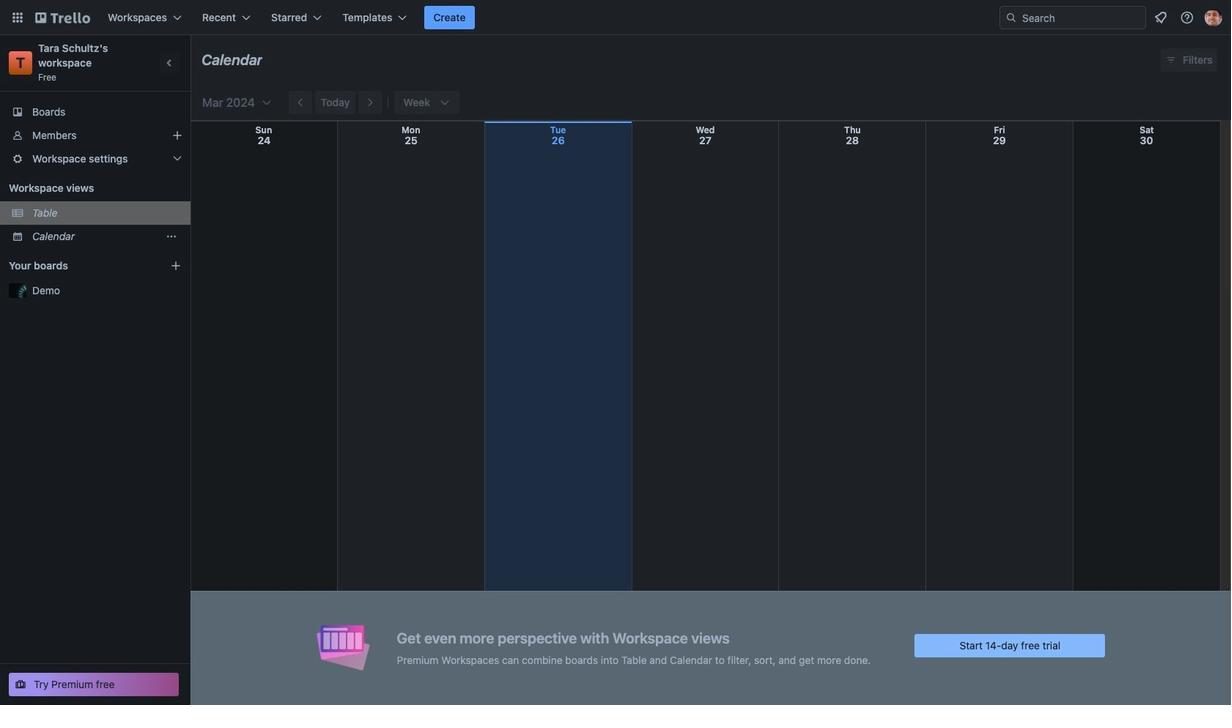 Task type: describe. For each thing, give the bounding box(es) containing it.
james peterson (jamespeterson93) image
[[1205, 9, 1223, 26]]

your boards with 1 items element
[[9, 257, 148, 275]]

back to home image
[[35, 6, 90, 29]]

Search field
[[1000, 6, 1147, 29]]

workspace navigation collapse icon image
[[160, 53, 180, 73]]

primary element
[[0, 0, 1232, 35]]

0 notifications image
[[1152, 9, 1170, 26]]

workspace actions menu image
[[166, 231, 177, 243]]



Task type: vqa. For each thing, say whether or not it's contained in the screenshot.
Primary element
yes



Task type: locate. For each thing, give the bounding box(es) containing it.
None text field
[[202, 46, 263, 74]]

open information menu image
[[1180, 10, 1195, 25]]

add board image
[[170, 260, 182, 272]]

search image
[[1006, 12, 1018, 23]]



